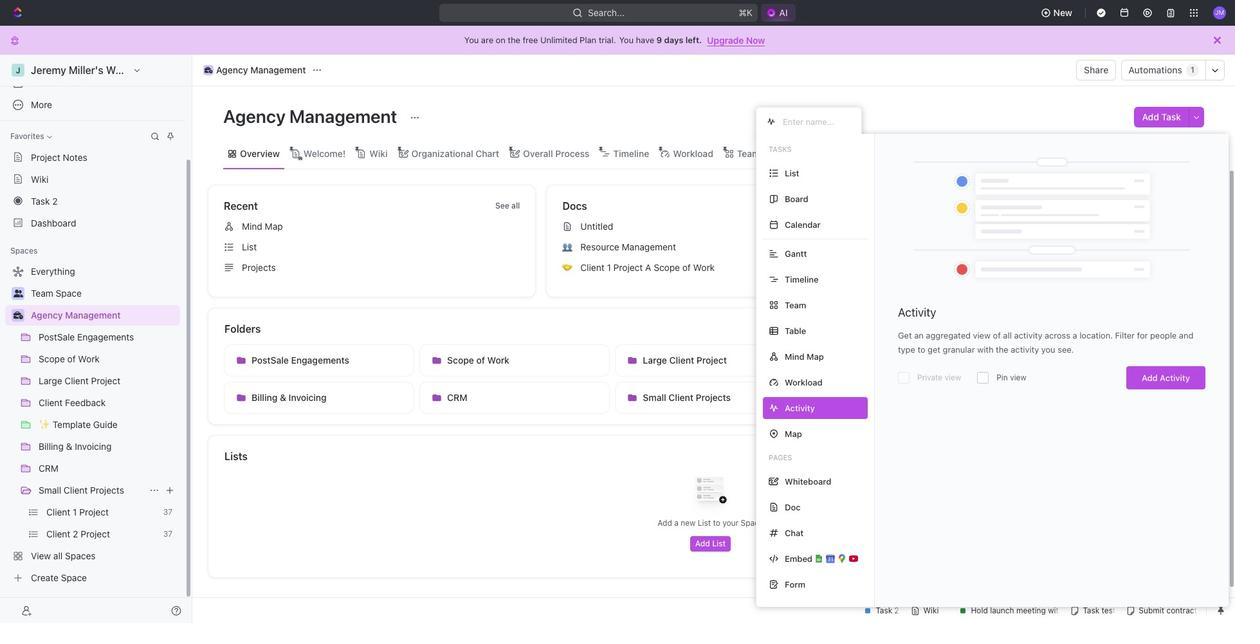 Task type: locate. For each thing, give the bounding box(es) containing it.
work down untitled link
[[694, 262, 715, 273]]

1 horizontal spatial wiki
[[370, 148, 388, 159]]

of inside scope of work 'button'
[[477, 355, 485, 366]]

to left get
[[918, 344, 926, 355]]

0 vertical spatial 1
[[1192, 65, 1195, 75]]

✨
[[1035, 355, 1047, 366]]

timeline link
[[611, 145, 650, 163]]

1 horizontal spatial small client projects
[[643, 392, 731, 403]]

0 vertical spatial mind map
[[242, 221, 283, 232]]

the inside the get an aggregated view of all activity across a location. filter for people and type to get granular with the activity you see.
[[997, 344, 1009, 355]]

of right a
[[683, 262, 691, 273]]

1 you from the left
[[465, 35, 479, 45]]

mind map down recent
[[242, 221, 283, 232]]

0 horizontal spatial you
[[465, 35, 479, 45]]

all up pin view
[[1004, 330, 1013, 341]]

0 vertical spatial business time image
[[205, 67, 213, 73]]

activity
[[1015, 330, 1043, 341], [1011, 344, 1040, 355]]

1 horizontal spatial the
[[997, 344, 1009, 355]]

view right pin
[[1011, 373, 1027, 382]]

0 vertical spatial mind
[[242, 221, 263, 232]]

business time image
[[205, 67, 213, 73], [13, 312, 23, 319]]

1 horizontal spatial scope
[[654, 262, 680, 273]]

1 down "resource"
[[607, 262, 611, 273]]

1 horizontal spatial agency management link
[[200, 62, 309, 78]]

mind map down table
[[785, 351, 824, 361]]

see.
[[1058, 344, 1075, 355]]

team left tasks
[[738, 148, 761, 159]]

crm button
[[420, 382, 611, 414]]

‎task
[[31, 195, 50, 206]]

you left 'are'
[[465, 35, 479, 45]]

team up table
[[785, 300, 807, 310]]

new button
[[1036, 3, 1081, 23]]

dashboard
[[31, 217, 76, 228]]

the right on
[[508, 35, 521, 45]]

2 vertical spatial project
[[697, 355, 727, 366]]

people
[[1151, 330, 1178, 341]]

1 vertical spatial map
[[807, 351, 824, 361]]

favorites button
[[5, 129, 57, 144]]

small inside button
[[643, 392, 667, 403]]

view inside the get an aggregated view of all activity across a location. filter for people and type to get granular with the activity you see.
[[974, 330, 991, 341]]

0 vertical spatial team
[[738, 148, 761, 159]]

1 vertical spatial list link
[[219, 237, 531, 257]]

0 vertical spatial wiki
[[370, 148, 388, 159]]

0 vertical spatial workload
[[673, 148, 714, 159]]

1 vertical spatial wiki link
[[5, 169, 180, 189]]

list up board
[[785, 168, 800, 178]]

2 vertical spatial of
[[477, 355, 485, 366]]

scope right a
[[654, 262, 680, 273]]

1 vertical spatial activity
[[1161, 373, 1191, 383]]

mind down table
[[785, 351, 805, 361]]

1 horizontal spatial you
[[620, 35, 634, 45]]

tree
[[5, 261, 180, 588]]

see all button
[[491, 198, 525, 214]]

0 horizontal spatial business time image
[[13, 312, 23, 319]]

1 horizontal spatial 1
[[1192, 65, 1195, 75]]

add left new
[[658, 518, 673, 528]]

projects
[[242, 262, 276, 273], [696, 392, 731, 403], [90, 485, 124, 496]]

view
[[974, 330, 991, 341], [945, 373, 962, 382], [1011, 373, 1027, 382]]

list inside button
[[713, 539, 726, 548]]

activity down and
[[1161, 373, 1191, 383]]

1 vertical spatial the
[[997, 344, 1009, 355]]

wiki link
[[367, 145, 388, 163], [5, 169, 180, 189]]

a left new
[[675, 518, 679, 528]]

work
[[694, 262, 715, 273], [488, 355, 510, 366]]

project left a
[[614, 262, 643, 273]]

project down folders "button"
[[697, 355, 727, 366]]

0 vertical spatial small
[[643, 392, 667, 403]]

overall process
[[523, 148, 590, 159]]

timeline
[[614, 148, 650, 159], [785, 274, 819, 284]]

work up crm "button"
[[488, 355, 510, 366]]

0 horizontal spatial a
[[675, 518, 679, 528]]

1 horizontal spatial a
[[1073, 330, 1078, 341]]

to left your
[[714, 518, 721, 528]]

0 horizontal spatial activity
[[899, 306, 937, 319]]

you left the have at top right
[[620, 35, 634, 45]]

project for client 1 project a scope of work
[[614, 262, 643, 273]]

a
[[1073, 330, 1078, 341], [675, 518, 679, 528]]

you
[[465, 35, 479, 45], [620, 35, 634, 45]]

0 vertical spatial a
[[1073, 330, 1078, 341]]

0 vertical spatial wiki link
[[367, 145, 388, 163]]

a up see.
[[1073, 330, 1078, 341]]

workload down table
[[785, 377, 823, 387]]

agency management
[[216, 64, 306, 75], [223, 106, 401, 127], [31, 310, 121, 321]]

‎task 2
[[31, 195, 58, 206]]

0 horizontal spatial small client projects
[[39, 485, 124, 496]]

add down add a new list to your space at right
[[696, 539, 711, 548]]

1 vertical spatial work
[[488, 355, 510, 366]]

chat
[[785, 528, 804, 538]]

small client projects
[[643, 392, 731, 403], [39, 485, 124, 496]]

0 horizontal spatial agency management link
[[31, 305, 178, 326]]

2 vertical spatial agency
[[31, 310, 63, 321]]

2 horizontal spatial view
[[1011, 373, 1027, 382]]

crm
[[448, 392, 468, 403]]

private view
[[918, 373, 962, 382]]

1 vertical spatial projects
[[696, 392, 731, 403]]

you are on the free unlimited plan trial. you have 9 days left. upgrade now
[[465, 34, 765, 45]]

wiki link right welcome!
[[367, 145, 388, 163]]

activity up you at the right of page
[[1015, 330, 1043, 341]]

list right new
[[698, 518, 711, 528]]

1 horizontal spatial list link
[[782, 145, 800, 163]]

template
[[1049, 355, 1088, 366]]

agency management inside tree
[[31, 310, 121, 321]]

billing & invoicing button
[[224, 382, 415, 414]]

view up with
[[974, 330, 991, 341]]

tree containing agency management
[[5, 261, 180, 588]]

0 vertical spatial map
[[265, 221, 283, 232]]

project down favorites button
[[31, 152, 60, 163]]

new
[[681, 518, 696, 528]]

1 vertical spatial to
[[918, 344, 926, 355]]

chart
[[476, 148, 500, 159]]

0 vertical spatial activity
[[1015, 330, 1043, 341]]

1 vertical spatial activity
[[1011, 344, 1040, 355]]

plan
[[580, 35, 597, 45]]

0 horizontal spatial view
[[945, 373, 962, 382]]

business time image inside tree
[[13, 312, 23, 319]]

1 vertical spatial agency
[[223, 106, 286, 127]]

all right "see"
[[512, 201, 520, 211]]

filter
[[1116, 330, 1136, 341]]

list down add a new list to your space at right
[[713, 539, 726, 548]]

1 horizontal spatial workload
[[785, 377, 823, 387]]

0 horizontal spatial all
[[512, 201, 520, 211]]

1 vertical spatial business time image
[[13, 312, 23, 319]]

1 vertical spatial agency management link
[[31, 305, 178, 326]]

0 vertical spatial scope
[[654, 262, 680, 273]]

feedback
[[866, 355, 908, 366]]

add for add a new list to your space
[[658, 518, 673, 528]]

1 vertical spatial agency management
[[223, 106, 401, 127]]

of up crm "button"
[[477, 355, 485, 366]]

0 horizontal spatial project
[[31, 152, 60, 163]]

your
[[723, 518, 739, 528]]

of up with
[[994, 330, 1002, 341]]

team
[[738, 148, 761, 159], [785, 300, 807, 310]]

0 horizontal spatial small
[[39, 485, 61, 496]]

2 horizontal spatial to
[[1070, 247, 1078, 257]]

1 horizontal spatial small
[[643, 392, 667, 403]]

resource management
[[581, 241, 677, 252]]

invoicing
[[289, 392, 327, 403]]

add list button
[[691, 536, 731, 552]]

1 horizontal spatial team
[[785, 300, 807, 310]]

0 horizontal spatial work
[[488, 355, 510, 366]]

resources button
[[902, 198, 1181, 214]]

1 vertical spatial all
[[1004, 330, 1013, 341]]

wiki
[[370, 148, 388, 159], [31, 173, 49, 184]]

activity up an
[[899, 306, 937, 319]]

scope up crm
[[448, 355, 474, 366]]

add
[[1143, 111, 1160, 122], [1143, 373, 1159, 383], [658, 518, 673, 528], [696, 539, 711, 548]]

1 right automations
[[1192, 65, 1195, 75]]

0 horizontal spatial of
[[477, 355, 485, 366]]

2 you from the left
[[620, 35, 634, 45]]

1 horizontal spatial project
[[614, 262, 643, 273]]

agency management link
[[200, 62, 309, 78], [31, 305, 178, 326]]

small client projects inside button
[[643, 392, 731, 403]]

0 horizontal spatial workload
[[673, 148, 714, 159]]

overview link
[[238, 145, 280, 163]]

0 vertical spatial small client projects
[[643, 392, 731, 403]]

0 horizontal spatial wiki link
[[5, 169, 180, 189]]

add left task
[[1143, 111, 1160, 122]]

add inside add list button
[[696, 539, 711, 548]]

small client projects inside tree
[[39, 485, 124, 496]]

favorites
[[10, 131, 44, 141]]

project for large client project
[[697, 355, 727, 366]]

workload left team link
[[673, 148, 714, 159]]

activity
[[899, 306, 937, 319], [1161, 373, 1191, 383]]

1 vertical spatial of
[[994, 330, 1002, 341]]

add inside 'add task' button
[[1143, 111, 1160, 122]]

overview
[[240, 148, 280, 159]]

0 horizontal spatial projects
[[90, 485, 124, 496]]

add for add list
[[696, 539, 711, 548]]

add for add activity
[[1143, 373, 1159, 383]]

0 horizontal spatial timeline
[[614, 148, 650, 159]]

1 vertical spatial 1
[[607, 262, 611, 273]]

0 horizontal spatial list link
[[219, 237, 531, 257]]

1 horizontal spatial timeline
[[785, 274, 819, 284]]

1 vertical spatial workload
[[785, 377, 823, 387]]

1 horizontal spatial of
[[683, 262, 691, 273]]

0 vertical spatial timeline
[[614, 148, 650, 159]]

trial.
[[599, 35, 616, 45]]

1 vertical spatial scope
[[448, 355, 474, 366]]

1 horizontal spatial to
[[918, 344, 926, 355]]

wiki link down project notes 'link'
[[5, 169, 180, 189]]

unlimited
[[541, 35, 578, 45]]

whiteboard
[[785, 476, 832, 486]]

2 horizontal spatial projects
[[696, 392, 731, 403]]

1 vertical spatial project
[[614, 262, 643, 273]]

an
[[915, 330, 924, 341]]

1 horizontal spatial work
[[694, 262, 715, 273]]

0 horizontal spatial wiki
[[31, 173, 49, 184]]

view right private
[[945, 373, 962, 382]]

table
[[785, 325, 807, 336]]

2 vertical spatial agency management
[[31, 310, 121, 321]]

2 horizontal spatial of
[[994, 330, 1002, 341]]

files
[[1032, 247, 1048, 257]]

across
[[1045, 330, 1071, 341]]

work inside 'button'
[[488, 355, 510, 366]]

timeline down gantt
[[785, 274, 819, 284]]

recent
[[224, 200, 258, 212]]

see all
[[496, 201, 520, 211]]

2 vertical spatial projects
[[90, 485, 124, 496]]

folders
[[225, 323, 261, 335]]

0 vertical spatial project
[[31, 152, 60, 163]]

1 vertical spatial small client projects
[[39, 485, 124, 496]]

mind down recent
[[242, 221, 263, 232]]

agency
[[216, 64, 248, 75], [223, 106, 286, 127], [31, 310, 63, 321]]

1 horizontal spatial projects
[[242, 262, 276, 273]]

client feedback
[[839, 355, 908, 366]]

now
[[747, 34, 765, 45]]

wiki up ‎task
[[31, 173, 49, 184]]

to right here
[[1070, 247, 1078, 257]]

client inside tree
[[64, 485, 88, 496]]

doc
[[785, 502, 801, 512]]

timeline right process
[[614, 148, 650, 159]]

list
[[784, 148, 800, 159], [785, 168, 800, 178], [242, 241, 257, 252], [698, 518, 711, 528], [713, 539, 726, 548]]

1 vertical spatial a
[[675, 518, 679, 528]]

task
[[1162, 111, 1182, 122]]

1 horizontal spatial business time image
[[205, 67, 213, 73]]

2 horizontal spatial map
[[807, 351, 824, 361]]

activity left you at the right of page
[[1011, 344, 1040, 355]]

wiki right welcome!
[[370, 148, 388, 159]]

add down for
[[1143, 373, 1159, 383]]

form
[[785, 579, 806, 589]]

1 vertical spatial mind
[[785, 351, 805, 361]]

0 horizontal spatial map
[[265, 221, 283, 232]]

project inside large client project button
[[697, 355, 727, 366]]

client
[[581, 262, 605, 273], [670, 355, 695, 366], [839, 355, 864, 366], [669, 392, 694, 403], [64, 485, 88, 496]]

1 vertical spatial timeline
[[785, 274, 819, 284]]

0 vertical spatial activity
[[899, 306, 937, 319]]

the right with
[[997, 344, 1009, 355]]

0 vertical spatial of
[[683, 262, 691, 273]]

view for private view
[[945, 373, 962, 382]]



Task type: describe. For each thing, give the bounding box(es) containing it.
organizational chart link
[[409, 145, 500, 163]]

get
[[928, 344, 941, 355]]

large
[[643, 355, 668, 366]]

board
[[785, 193, 809, 204]]

2 vertical spatial to
[[714, 518, 721, 528]]

pin view
[[997, 373, 1027, 382]]

9
[[657, 35, 663, 45]]

engagements
[[291, 355, 350, 366]]

see
[[496, 201, 510, 211]]

0 vertical spatial agency
[[216, 64, 248, 75]]

notes
[[63, 152, 87, 163]]

👥
[[563, 242, 573, 252]]

resources
[[902, 200, 953, 212]]

mind map link
[[219, 216, 531, 237]]

attach
[[1080, 247, 1105, 257]]

lists
[[225, 451, 248, 462]]

welcome! link
[[301, 145, 346, 163]]

private
[[918, 373, 943, 382]]

agency inside tree
[[31, 310, 63, 321]]

large client project button
[[616, 344, 806, 377]]

on
[[496, 35, 506, 45]]

project notes
[[31, 152, 87, 163]]

billing & invoicing
[[252, 392, 327, 403]]

0 horizontal spatial mind map
[[242, 221, 283, 232]]

add for add task
[[1143, 111, 1160, 122]]

with
[[978, 344, 994, 355]]

the inside you are on the free unlimited plan trial. you have 9 days left. upgrade now
[[508, 35, 521, 45]]

team link
[[735, 145, 761, 163]]

resource
[[581, 241, 620, 252]]

✨ template guide button
[[1007, 344, 1198, 377]]

new
[[1054, 7, 1073, 18]]

overall
[[523, 148, 553, 159]]

add task button
[[1135, 107, 1190, 127]]

project inside project notes 'link'
[[31, 152, 60, 163]]

spaces
[[10, 246, 38, 256]]

⌘k
[[739, 7, 753, 18]]

tree inside sidebar navigation
[[5, 261, 180, 588]]

all inside button
[[512, 201, 520, 211]]

1 vertical spatial mind map
[[785, 351, 824, 361]]

get
[[899, 330, 913, 341]]

small inside tree
[[39, 485, 61, 496]]

organizational
[[412, 148, 474, 159]]

timeline inside timeline link
[[614, 148, 650, 159]]

share
[[1085, 64, 1109, 75]]

organizational chart
[[412, 148, 500, 159]]

2 vertical spatial map
[[785, 428, 803, 439]]

space
[[741, 518, 764, 528]]

have
[[636, 35, 655, 45]]

view for pin view
[[1011, 373, 1027, 382]]

0 vertical spatial work
[[694, 262, 715, 273]]

0 horizontal spatial team
[[738, 148, 761, 159]]

🤝
[[563, 263, 573, 272]]

no lists icon. image
[[685, 467, 737, 518]]

dashboards
[[31, 77, 81, 88]]

all inside the get an aggregated view of all activity across a location. filter for people and type to get granular with the activity you see.
[[1004, 330, 1013, 341]]

drop
[[1010, 247, 1029, 257]]

calendar
[[785, 219, 821, 229]]

sidebar navigation
[[0, 55, 192, 623]]

list down enter name... field
[[784, 148, 800, 159]]

workload link
[[671, 145, 714, 163]]

✨ template guide
[[1035, 355, 1115, 366]]

you
[[1042, 344, 1056, 355]]

1 horizontal spatial wiki link
[[367, 145, 388, 163]]

pages
[[769, 453, 793, 462]]

0 vertical spatial projects
[[242, 262, 276, 273]]

scope of work button
[[420, 344, 611, 377]]

left.
[[686, 35, 702, 45]]

scope inside scope of work 'button'
[[448, 355, 474, 366]]

tasks
[[769, 145, 792, 153]]

small client projects link
[[39, 480, 144, 501]]

embed
[[785, 553, 813, 564]]

are
[[481, 35, 494, 45]]

1 horizontal spatial activity
[[1161, 373, 1191, 383]]

0 vertical spatial list link
[[782, 145, 800, 163]]

drop files here to attach
[[1010, 247, 1105, 257]]

untitled
[[581, 221, 614, 232]]

list down recent
[[242, 241, 257, 252]]

dashboards link
[[5, 73, 180, 93]]

share button
[[1077, 60, 1117, 80]]

a inside the get an aggregated view of all activity across a location. filter for people and type to get granular with the activity you see.
[[1073, 330, 1078, 341]]

here
[[1050, 247, 1068, 257]]

aggregated
[[927, 330, 971, 341]]

automations
[[1129, 64, 1183, 75]]

large client project
[[643, 355, 727, 366]]

projects inside button
[[696, 392, 731, 403]]

projects link
[[219, 257, 531, 278]]

0 horizontal spatial 1
[[607, 262, 611, 273]]

process
[[556, 148, 590, 159]]

docs
[[563, 200, 588, 212]]

management inside tree
[[65, 310, 121, 321]]

get an aggregated view of all activity across a location. filter for people and type to get granular with the activity you see.
[[899, 330, 1194, 355]]

days
[[665, 35, 684, 45]]

add activity
[[1143, 373, 1191, 383]]

a
[[646, 262, 652, 273]]

agency management link inside tree
[[31, 305, 178, 326]]

scope of work
[[448, 355, 510, 366]]

‎task 2 link
[[5, 191, 180, 211]]

&
[[280, 392, 286, 403]]

to inside the get an aggregated view of all activity across a location. filter for people and type to get granular with the activity you see.
[[918, 344, 926, 355]]

type
[[899, 344, 916, 355]]

0 horizontal spatial mind
[[242, 221, 263, 232]]

0 vertical spatial agency management
[[216, 64, 306, 75]]

granular
[[943, 344, 976, 355]]

postsale engagements button
[[224, 344, 415, 377]]

add list
[[696, 539, 726, 548]]

Enter name... field
[[782, 116, 852, 127]]

wiki inside sidebar navigation
[[31, 173, 49, 184]]

pin
[[997, 373, 1009, 382]]

2
[[52, 195, 58, 206]]

postsale engagements
[[252, 355, 350, 366]]

welcome!
[[304, 148, 346, 159]]

search...
[[589, 7, 625, 18]]

client feedback button
[[811, 344, 1002, 377]]

projects inside tree
[[90, 485, 124, 496]]

billing
[[252, 392, 278, 403]]

of inside the get an aggregated view of all activity across a location. filter for people and type to get granular with the activity you see.
[[994, 330, 1002, 341]]

add a new list to your space
[[658, 518, 764, 528]]

postsale
[[252, 355, 289, 366]]



Task type: vqa. For each thing, say whether or not it's contained in the screenshot.
the bottommost Scope
yes



